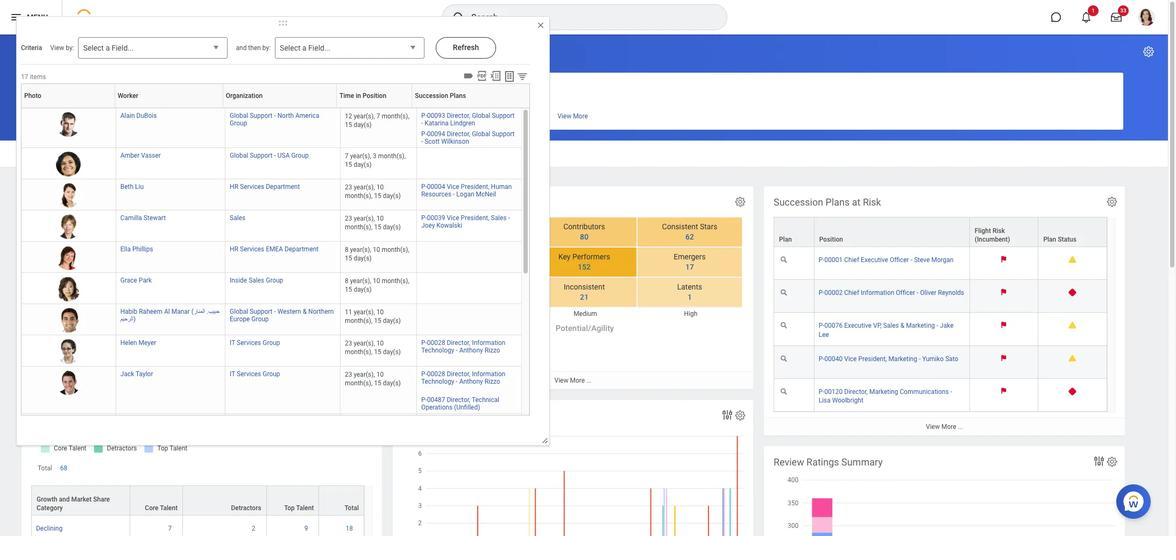 Task type: locate. For each thing, give the bounding box(es) containing it.
not shown 7
[[408, 341, 454, 350]]

month(s), for helen meyer
[[345, 348, 373, 356]]

total inside performance by potential/agility element
[[408, 356, 425, 364]]

0 vertical spatial configure and view chart data image
[[721, 409, 734, 421]]

15 inside 11 year(s), 10 month(s), 15 day(s)
[[374, 317, 381, 325]]

1 vertical spatial plans
[[826, 196, 850, 208]]

director, inside p-00120 director, marketing communications - lisa woolbright
[[845, 388, 868, 395]]

america
[[295, 112, 319, 119]]

director, up woolbright
[[845, 388, 868, 395]]

view more ... inside performance by potential/agility element
[[555, 377, 592, 384]]

p- inside p-00004 vice president, human resources - logan mcneil
[[421, 183, 427, 191]]

month(s), for ella phillips
[[382, 246, 409, 254]]

row
[[774, 217, 1108, 247], [31, 486, 364, 516], [31, 516, 364, 536]]

executive down "position" popup button
[[861, 256, 889, 264]]

contributors 80
[[564, 222, 605, 241]]

field...
[[112, 44, 134, 52], [308, 44, 330, 52]]

1 vertical spatial growth
[[37, 496, 57, 503]]

1 select from the left
[[83, 44, 104, 52]]

performance by potential/agility element
[[393, 186, 754, 389]]

camilla
[[120, 214, 142, 222]]

year(s), for alain dubois
[[354, 112, 375, 120]]

day(s) inside 11 year(s), 10 month(s), 15 day(s)
[[383, 317, 401, 325]]

to
[[131, 86, 137, 94]]

3 23 year(s), 10 month(s), 15 day(s) from the top
[[345, 340, 401, 356]]

succession plans button
[[415, 92, 513, 100]]

select
[[83, 44, 104, 52], [280, 44, 301, 52]]

23 year(s), 10 month(s), 15 day(s)
[[345, 184, 401, 200], [345, 215, 401, 231], [345, 340, 401, 356], [345, 371, 401, 387]]

amber
[[120, 152, 140, 159]]

1 23 from the top
[[345, 184, 352, 191]]

p- right not
[[421, 339, 427, 347]]

items selected list containing p-00028 director, information technology - anthony rizzo
[[421, 368, 517, 412]]

it services group link
[[230, 337, 280, 347], [230, 368, 280, 378]]

8 for hr services emea department
[[345, 246, 349, 254]]

1 horizontal spatial 1
[[1092, 8, 1095, 13]]

growth up category
[[37, 496, 57, 503]]

0 horizontal spatial total
[[38, 465, 52, 472]]

technology for 1st p-00028 director, information technology - anthony rizzo link from the top of the page
[[421, 347, 454, 354]]

position up 00001
[[820, 236, 843, 243]]

10 inside 11 year(s), 10 month(s), 15 day(s)
[[377, 308, 384, 316]]

p- inside p-00076 executive vp, sales & marketing - jake lee
[[819, 322, 825, 330]]

director, for 1st p-00028 director, information technology - anthony rizzo link from the top of the page
[[447, 339, 471, 347]]

month(s), for amber vasser
[[378, 152, 406, 160]]

p- up lee
[[819, 322, 825, 330]]

tab list
[[11, 141, 1158, 167]]

select for select a field... popup button
[[83, 44, 104, 52]]

usa
[[278, 152, 290, 159]]

1 horizontal spatial view more ...
[[926, 423, 963, 431]]

0 vertical spatial 1 button
[[1075, 5, 1099, 29]]

1 vertical spatial 3
[[477, 233, 481, 241]]

global down organization in the left of the page
[[230, 112, 248, 119]]

2
[[252, 525, 255, 532]]

4 23 from the top
[[345, 371, 352, 378]]

global inside global support - north america group
[[230, 112, 248, 119]]

president, up workers
[[461, 214, 490, 222]]

flight risk (incumbent)
[[975, 227, 1011, 243]]

p- for p-00094 director, global support - scott wilkinson link
[[421, 130, 427, 138]]

director, inside p-00094 director, global support - scott wilkinson
[[447, 130, 471, 138]]

director, down lindgren
[[447, 130, 471, 138]]

1 8 from the top
[[345, 246, 349, 254]]

1 vertical spatial risk
[[993, 227, 1005, 235]]

president, inside p-00040 vice president, marketing - yumiko sato link
[[859, 355, 887, 363]]

support down p-00093 director, global support - katarina lindgren
[[492, 130, 515, 138]]

year(s), inside 12 year(s), 7 month(s), 15 day(s)
[[354, 112, 375, 120]]

10 for helen meyer
[[377, 340, 384, 347]]

plans down tag image at the left top of the page
[[450, 92, 466, 100]]

0 horizontal spatial more
[[570, 377, 585, 384]]

0 horizontal spatial view more ...
[[555, 377, 592, 384]]

2 horizontal spatial total
[[408, 356, 425, 364]]

1 vertical spatial 12
[[475, 263, 483, 271]]

succession up plan popup button
[[774, 196, 824, 208]]

1 horizontal spatial configure and view chart data image
[[1093, 455, 1106, 468]]

1 horizontal spatial risk
[[993, 227, 1005, 235]]

- inside p-00076 executive vp, sales & marketing - jake lee
[[937, 322, 939, 330]]

1 vertical spatial it services group link
[[230, 368, 280, 378]]

1 button left inbox large image
[[1075, 5, 1099, 29]]

p- for 1st p-00028 director, information technology - anthony rizzo link from the bottom
[[421, 370, 427, 378]]

vice right 00004
[[447, 183, 459, 191]]

2 p-00028 director, information technology - anthony rizzo from the top
[[421, 370, 506, 385]]

17 inside emergers 17
[[686, 263, 694, 271]]

0 vertical spatial p-00028 director, information technology - anthony rizzo link
[[421, 337, 506, 354]]

00028 up 00487
[[427, 370, 445, 378]]

year(s), for grace park
[[350, 277, 371, 285]]

lee
[[819, 331, 829, 338]]

0 vertical spatial succession
[[415, 92, 448, 100]]

1 a from the left
[[106, 44, 110, 52]]

p- down performance on the left top of page
[[421, 214, 427, 222]]

p- inside p-00120 director, marketing communications - lisa woolbright
[[819, 388, 825, 395]]

12 down time
[[345, 112, 352, 120]]

plan for plan
[[779, 236, 792, 243]]

1 by from the left
[[60, 196, 70, 208]]

1 horizontal spatial view
[[555, 377, 569, 384]]

1 horizontal spatial by
[[461, 196, 471, 208]]

configure and view chart data image left the configure competency gap analysis image
[[721, 409, 734, 421]]

chief inside p-00001 chief executive officer - steve morgan link
[[845, 256, 860, 264]]

view more ... link
[[393, 371, 754, 389], [764, 418, 1125, 435]]

president, up performance by potential/agility
[[461, 183, 490, 191]]

1 button down latents at bottom right
[[681, 292, 694, 302]]

1 vertical spatial vice
[[447, 214, 459, 222]]

sato
[[946, 355, 959, 363]]

0 horizontal spatial growth
[[37, 496, 57, 503]]

select a field... inside popup button
[[83, 44, 134, 52]]

month(s), inside '7 year(s), 3 month(s), 15 day(s)'
[[378, 152, 406, 160]]

1 vertical spatial marketing
[[889, 355, 918, 363]]

2 vertical spatial total
[[345, 504, 359, 512]]

by up p-00039 vice president, sales - joey kowalski link
[[461, 196, 471, 208]]

menu button
[[0, 0, 62, 34]]

3 down workers
[[477, 233, 481, 241]]

marketing left jake
[[907, 322, 935, 330]]

month(s), inside 11 year(s), 10 month(s), 15 day(s)
[[345, 317, 373, 325]]

0 vertical spatial rizzo
[[485, 347, 500, 354]]

p-00120 director, marketing communications - lisa woolbright link
[[819, 386, 953, 404]]

support for 7 year(s), 3 month(s), 15 day(s)
[[250, 152, 273, 159]]

2 8 year(s), 10 month(s), 15 day(s) from the top
[[345, 277, 411, 293]]

total for 68
[[38, 465, 52, 472]]

2 button
[[252, 524, 257, 533]]

1 horizontal spatial succession
[[774, 196, 824, 208]]

director, down the 372 button
[[447, 370, 471, 378]]

plans inside plan, execute and analyze main content
[[826, 196, 850, 208]]

1 vertical spatial it
[[230, 370, 235, 378]]

p- down the "katarina" on the left of the page
[[421, 130, 427, 138]]

15 for habib raheem al manar (حبيب. المنار الرحيم)
[[374, 317, 381, 325]]

p-00028 director, information technology - anthony rizzo
[[421, 339, 506, 354], [421, 370, 506, 385]]

- left logan
[[453, 191, 455, 198]]

1 anthony from the top
[[459, 347, 483, 354]]

key
[[559, 253, 571, 261]]

day(s) for amber vasser
[[354, 161, 372, 169]]

by for potential/agility
[[461, 196, 471, 208]]

2 vertical spatial president,
[[859, 355, 887, 363]]

talent left usa
[[254, 149, 273, 157]]

support inside p-00094 director, global support - scott wilkinson
[[492, 130, 515, 138]]

talent for core
[[160, 504, 178, 512]]

global inside p-00093 director, global support - katarina lindgren
[[472, 112, 490, 119]]

vice inside p-00039 vice president, sales - joey kowalski
[[447, 214, 459, 222]]

department
[[266, 183, 300, 191], [285, 245, 319, 253]]

configure and view chart data image
[[721, 409, 734, 421], [1093, 455, 1106, 468]]

0 vertical spatial plans
[[450, 92, 466, 100]]

0 vertical spatial p-00028 director, information technology - anthony rizzo
[[421, 339, 506, 354]]

0 vertical spatial officer
[[890, 256, 909, 264]]

talent for emergency
[[254, 149, 273, 157]]

technical
[[472, 396, 499, 404]]

1 items selected list from the top
[[421, 110, 517, 146]]

talent right top
[[296, 504, 314, 512]]

by up employee's photo (camilla stewart)
[[60, 196, 70, 208]]

a right then
[[302, 44, 307, 52]]

services inside 'link'
[[240, 183, 264, 191]]

7 button inside talent by market share / growth element
[[168, 524, 173, 533]]

month(s), for grace park
[[382, 277, 409, 285]]

hr inside 'link'
[[230, 183, 238, 191]]

beth liu
[[120, 183, 144, 191]]

it services group for jack taylor
[[230, 370, 280, 378]]

plans left at
[[826, 196, 850, 208]]

- left the "katarina" on the left of the page
[[421, 119, 423, 127]]

2 it services group link from the top
[[230, 368, 280, 378]]

0 vertical spatial executive
[[861, 256, 889, 264]]

1 hr from the top
[[230, 183, 238, 191]]

3 23 from the top
[[345, 340, 352, 347]]

row containing flight risk (incumbent)
[[774, 217, 1108, 247]]

2 select from the left
[[280, 44, 301, 52]]

12 for 12 year(s), 7 month(s), 15 day(s)
[[345, 112, 352, 120]]

- inside p-00093 director, global support - katarina lindgren
[[421, 119, 423, 127]]

ella phillips
[[120, 245, 153, 253]]

and left the manage
[[170, 86, 182, 94]]

2 a from the left
[[302, 44, 307, 52]]

view more ... inside succession plans at risk element
[[926, 423, 963, 431]]

vice right 00040
[[845, 355, 857, 363]]

23 year(s), 10 month(s), 15 day(s) for p-00039 vice president, sales - joey kowalski
[[345, 215, 401, 231]]

p- for the p-00004 vice president, human resources - logan mcneil link
[[421, 183, 427, 191]]

2 chief from the top
[[845, 289, 860, 297]]

0 vertical spatial 8
[[345, 246, 349, 254]]

month(s), inside 12 year(s), 7 month(s), 15 day(s)
[[382, 112, 409, 120]]

15 for beth liu
[[374, 192, 381, 200]]

configure and view chart data image inside the review ratings summary element
[[1093, 455, 1106, 468]]

share inside growth and market share category
[[93, 496, 110, 503]]

1 vertical spatial total
[[38, 465, 52, 472]]

group inside global support - usa group link
[[291, 152, 309, 159]]

7 up 372
[[450, 341, 454, 349]]

- inside p-00094 director, global support - scott wilkinson
[[421, 138, 423, 145]]

items selected list
[[421, 110, 517, 146], [421, 368, 517, 412]]

global inside global support - western & northern europe group
[[230, 308, 248, 315]]

select to filter grid data image
[[517, 71, 529, 82]]

position right in
[[363, 92, 387, 100]]

it services group for helen meyer
[[230, 339, 280, 347]]

0 horizontal spatial potential/agility
[[473, 196, 542, 208]]

8 year(s), 10 month(s), 15 day(s)
[[345, 246, 411, 262], [345, 277, 411, 293]]

p- up lisa
[[819, 388, 825, 395]]

beth
[[120, 183, 134, 191]]

declining
[[36, 525, 63, 532]]

0 horizontal spatial select a field...
[[83, 44, 134, 52]]

0 horizontal spatial 12
[[345, 112, 352, 120]]

0 vertical spatial ...
[[587, 377, 592, 384]]

potential/agility down human at top left
[[473, 196, 542, 208]]

kowalski
[[437, 222, 462, 229]]

tag image
[[463, 70, 475, 82]]

hr for hr services emea department
[[230, 245, 238, 253]]

items selected list for 23 year(s), 10 month(s), 15 day(s)
[[421, 368, 517, 412]]

1 vertical spatial p-00028 director, information technology - anthony rizzo link
[[421, 368, 506, 385]]

- inside p-00039 vice president, sales - joey kowalski
[[508, 214, 510, 222]]

communications
[[900, 388, 949, 395]]

potential/agility down medium at bottom
[[556, 324, 614, 333]]

technology up 372
[[421, 347, 454, 354]]

2 by from the left
[[461, 196, 471, 208]]

10 for jack taylor
[[377, 371, 384, 378]]

day(s) for beth liu
[[383, 192, 401, 200]]

global support - north america group
[[230, 112, 319, 127]]

competency gap analysis element
[[393, 400, 754, 536]]

by: right plan,
[[66, 44, 74, 52]]

1 horizontal spatial plan
[[779, 236, 792, 243]]

p- inside the p-00487 director, technical operations (unfilled)
[[421, 396, 427, 404]]

p-00094 director, global support - scott wilkinson link
[[421, 128, 515, 145]]

plan inside popup button
[[1044, 236, 1057, 243]]

& right vp,
[[901, 322, 905, 330]]

2 23 year(s), 10 month(s), 15 day(s) from the top
[[345, 215, 401, 231]]

declining link
[[36, 523, 63, 532]]

plan
[[155, 86, 168, 94], [779, 236, 792, 243], [1044, 236, 1057, 243]]

hr for hr services department
[[230, 183, 238, 191]]

director, down succession plans button
[[447, 112, 471, 119]]

0 vertical spatial &
[[303, 308, 307, 315]]

potential/agility
[[473, 196, 542, 208], [556, 324, 614, 333]]

employee's photo (ella phillips) image
[[56, 245, 81, 270]]

7 down time in position at the left top of page
[[377, 112, 380, 120]]

by: right then
[[263, 44, 271, 52]]

executive left vp,
[[845, 322, 872, 330]]

talent right core at bottom left
[[160, 504, 178, 512]]

1 8 year(s), 10 month(s), 15 day(s) from the top
[[345, 246, 411, 262]]

0 horizontal spatial by
[[60, 196, 70, 208]]

president, inside p-00039 vice president, sales - joey kowalski
[[461, 214, 490, 222]]

- left usa
[[274, 152, 276, 159]]

director, for p-00120 director, marketing communications - lisa woolbright link
[[845, 388, 868, 395]]

8 year(s), 10 month(s), 15 day(s) for hr services emea department
[[345, 246, 411, 262]]

succession for succession plans
[[415, 92, 448, 100]]

2 field... from the left
[[308, 44, 330, 52]]

1 horizontal spatial total
[[345, 504, 359, 512]]

core talent button
[[130, 486, 183, 515]]

marketing down p-00040 vice president, marketing - yumiko sato at the bottom right of the page
[[870, 388, 899, 395]]

p- inside p-00094 director, global support - scott wilkinson
[[421, 130, 427, 138]]

1 vertical spatial view more ... link
[[764, 418, 1125, 435]]

competency
[[403, 410, 457, 421]]

p-00028 director, information technology - anthony rizzo for 1st p-00028 director, information technology - anthony rizzo link from the bottom
[[421, 370, 506, 385]]

23 for p-00028 director, information technology - anthony rizzo
[[345, 340, 352, 347]]

0 vertical spatial 1
[[1092, 8, 1095, 13]]

12 inside button
[[475, 263, 483, 271]]

president, for sales
[[461, 214, 490, 222]]

rizzo
[[485, 347, 500, 354], [485, 378, 500, 385]]

1 vertical spatial items selected list
[[421, 368, 517, 412]]

1 vertical spatial ...
[[958, 423, 963, 431]]

1 vertical spatial president,
[[461, 214, 490, 222]]

2 it services group from the top
[[230, 370, 280, 378]]

62
[[686, 233, 694, 241]]

taylor
[[136, 370, 153, 378]]

- inside p-00120 director, marketing communications - lisa woolbright
[[951, 388, 953, 395]]

1 p-00028 director, information technology - anthony rizzo from the top
[[421, 339, 506, 354]]

select for select a field... dropdown button
[[280, 44, 301, 52]]

00001
[[825, 256, 843, 264]]

1 vertical spatial 1 button
[[681, 292, 694, 302]]

more inside succession plans at risk element
[[942, 423, 957, 431]]

view more ... link for succession plans at risk
[[764, 418, 1125, 435]]

1 vertical spatial 1
[[688, 293, 692, 301]]

1 vertical spatial anthony
[[459, 378, 483, 385]]

0 vertical spatial president,
[[461, 183, 490, 191]]

stars
[[700, 222, 718, 231]]

1 vertical spatial configure and view chart data image
[[1093, 455, 1106, 468]]

p-00002 chief information officer - oliver reynolds
[[819, 289, 965, 297]]

global support - north america group link
[[230, 110, 319, 127]]

2 23 from the top
[[345, 215, 352, 222]]

top
[[284, 504, 295, 512]]

market
[[72, 196, 103, 208], [71, 496, 92, 503]]

configure competency gap analysis image
[[735, 410, 747, 421]]

support down export to worksheets icon
[[492, 112, 515, 119]]

الرحيم)
[[120, 315, 136, 323]]

at
[[852, 196, 861, 208]]

total for 372
[[408, 356, 425, 364]]

employee's photo (alain dubois) image
[[56, 112, 81, 137]]

configure and view chart data image left the "configure review ratings summary" icon
[[1093, 455, 1106, 468]]

p- inside p-00093 director, global support - katarina lindgren
[[421, 112, 427, 119]]

15 inside 12 year(s), 7 month(s), 15 day(s)
[[345, 121, 352, 129]]

officer for information
[[896, 289, 916, 297]]

succession plans
[[415, 92, 466, 100]]

day(s) inside '7 year(s), 3 month(s), 15 day(s)'
[[354, 161, 372, 169]]

day(s) for ella phillips
[[354, 255, 372, 262]]

view inside succession plans at risk element
[[926, 423, 940, 431]]

global support - usa group
[[230, 152, 309, 159]]

support for 12 year(s), 7 month(s), 15 day(s)
[[250, 112, 273, 119]]

anthony up the 372 button
[[459, 347, 483, 354]]

1 horizontal spatial growth
[[138, 196, 170, 208]]

plan inside popup button
[[779, 236, 792, 243]]

select inside dropdown button
[[280, 44, 301, 52]]

7 down 12 year(s), 7 month(s), 15 day(s)
[[345, 152, 349, 160]]

growth
[[138, 196, 170, 208], [37, 496, 57, 503]]

... inside succession plans at risk element
[[958, 423, 963, 431]]

risk right at
[[863, 196, 882, 208]]

p- for p-00039 vice president, sales - joey kowalski link
[[421, 214, 427, 222]]

a inside popup button
[[106, 44, 110, 52]]

review
[[774, 456, 805, 468]]

p-00039 vice president, sales - joey kowalski link
[[421, 212, 510, 229]]

vice for 00004
[[447, 183, 459, 191]]

close image
[[537, 21, 545, 30]]

succession plans at risk element
[[764, 186, 1125, 435]]

1 field... from the left
[[112, 44, 134, 52]]

director, up the 372 button
[[447, 339, 471, 347]]

chief inside p-00002 chief information officer - oliver reynolds link
[[845, 289, 860, 297]]

15 for camilla stewart
[[374, 223, 381, 231]]

1 select a field... from the left
[[83, 44, 134, 52]]

total left 68
[[38, 465, 52, 472]]

2 hr from the top
[[230, 245, 238, 253]]

camilla stewart
[[120, 214, 166, 222]]

p-00487 director, technical operations (unfilled) link
[[421, 394, 499, 411]]

1 vertical spatial 7 button
[[168, 524, 173, 533]]

risk
[[863, 196, 882, 208], [993, 227, 1005, 235]]

152
[[578, 263, 591, 271]]

global up p-00094 director, global support - scott wilkinson link
[[472, 112, 490, 119]]

1 horizontal spatial ...
[[958, 423, 963, 431]]

1 vertical spatial chief
[[845, 289, 860, 297]]

select down move modal 'image'
[[280, 44, 301, 52]]

1 it from the top
[[230, 339, 235, 347]]

hr up inside
[[230, 245, 238, 253]]

2 vertical spatial marketing
[[870, 388, 899, 395]]

1 vertical spatial market
[[71, 496, 92, 503]]

- inside p-00004 vice president, human resources - logan mcneil
[[453, 191, 455, 198]]

3 down 12 year(s), 7 month(s), 15 day(s)
[[373, 152, 377, 160]]

1 right notifications large icon
[[1092, 8, 1095, 13]]

director, up competency gap analysis
[[447, 396, 471, 404]]

7 down core talent
[[168, 525, 172, 532]]

p- for p-00001 chief executive officer - steve morgan link
[[819, 256, 825, 264]]

... for performance by potential/agility
[[587, 377, 592, 384]]

sales up workers
[[491, 214, 507, 222]]

and inside button
[[170, 86, 182, 94]]

joey
[[421, 222, 435, 229]]

1 it services group from the top
[[230, 339, 280, 347]]

- up the 372 button
[[456, 347, 458, 354]]

0 vertical spatial chief
[[845, 256, 860, 264]]

anthony up technical
[[459, 378, 483, 385]]

talent inside core talent popup button
[[160, 504, 178, 512]]

00028
[[427, 339, 445, 347], [427, 370, 445, 378]]

- left north
[[274, 112, 276, 119]]

0 vertical spatial 17
[[21, 73, 28, 80]]

year(s), inside 11 year(s), 10 month(s), 15 day(s)
[[354, 308, 375, 316]]

2 select a field... from the left
[[280, 44, 330, 52]]

notifications large image
[[1081, 12, 1092, 23]]

0 vertical spatial position
[[363, 92, 387, 100]]

more inside performance by potential/agility element
[[570, 377, 585, 384]]

select inside popup button
[[83, 44, 104, 52]]

1 vertical spatial share
[[93, 496, 110, 503]]

10 for habib raheem al manar (حبيب. المنار الرحيم)
[[377, 308, 384, 316]]

marketing inside p-00120 director, marketing communications - lisa woolbright
[[870, 388, 899, 395]]

15 for amber vasser
[[345, 161, 352, 169]]

select a field... down move modal 'image'
[[280, 44, 330, 52]]

talent by market share / growth
[[31, 196, 170, 208]]

1 horizontal spatial select a field...
[[280, 44, 330, 52]]

0 horizontal spatial view more ... link
[[393, 371, 754, 389]]

0 vertical spatial total
[[408, 356, 425, 364]]

p- up 00094
[[421, 112, 427, 119]]

1 vertical spatial 17
[[686, 263, 694, 271]]

11 year(s), 10 month(s), 15 day(s)
[[345, 308, 401, 325]]

0 vertical spatial hr
[[230, 183, 238, 191]]

marketing left yumiko
[[889, 355, 918, 363]]

- left jake
[[937, 322, 939, 330]]

employee's photo (camilla stewart) image
[[56, 214, 81, 239]]

yumiko
[[923, 355, 944, 363]]

technology up 00487
[[421, 378, 454, 385]]

dashboard
[[95, 86, 129, 94]]

1 horizontal spatial by:
[[263, 44, 271, 52]]

0 horizontal spatial a
[[106, 44, 110, 52]]

1 p-00028 director, information technology - anthony rizzo link from the top
[[421, 337, 506, 354]]

global up hr services department 'link'
[[230, 152, 248, 159]]

market inside growth and market share category
[[71, 496, 92, 503]]

a inside dropdown button
[[302, 44, 307, 52]]

1 horizontal spatial 7 button
[[450, 341, 456, 349]]

1 vertical spatial 8
[[345, 277, 349, 285]]

68 button
[[60, 464, 69, 473]]

p- up performance on the left top of page
[[421, 183, 427, 191]]

market for by
[[72, 196, 103, 208]]

president, down p-00076 executive vp, sales & marketing - jake lee
[[859, 355, 887, 363]]

0 vertical spatial more
[[570, 377, 585, 384]]

1 by: from the left
[[66, 44, 74, 52]]

ratings
[[807, 456, 839, 468]]

0 vertical spatial risk
[[863, 196, 882, 208]]

year(s), for beth liu
[[354, 184, 375, 191]]

growth and market share category
[[37, 496, 110, 512]]

director, inside p-00093 director, global support - katarina lindgren
[[447, 112, 471, 119]]

2 anthony from the top
[[459, 378, 483, 385]]

view for performance by potential/agility
[[555, 377, 569, 384]]

p-00028 director, information technology - anthony rizzo down the 372 button
[[421, 370, 506, 385]]

0 horizontal spatial field...
[[112, 44, 134, 52]]

7 button down core talent
[[168, 524, 173, 533]]

field... inside dropdown button
[[308, 44, 330, 52]]

... inside performance by potential/agility element
[[587, 377, 592, 384]]

0 horizontal spatial plans
[[450, 92, 466, 100]]

1 horizontal spatial &
[[901, 322, 905, 330]]

p-00028 director, information technology - anthony rizzo link
[[421, 337, 506, 354], [421, 368, 506, 385]]

1 vertical spatial more
[[942, 423, 957, 431]]

risk up (incumbent)
[[993, 227, 1005, 235]]

1 vertical spatial executive
[[845, 322, 872, 330]]

17 button
[[679, 262, 696, 272]]

p-00028 director, information technology - anthony rizzo link down the 372 button
[[421, 368, 506, 385]]

global down inside
[[230, 308, 248, 315]]

1 it services group link from the top
[[230, 337, 280, 347]]

p- up the 00002
[[819, 256, 825, 264]]

support inside global support - western & northern europe group
[[250, 308, 273, 315]]

...
[[587, 377, 592, 384], [958, 423, 963, 431]]

day(s) inside 12 year(s), 7 month(s), 15 day(s)
[[354, 121, 372, 129]]

toolbar
[[461, 70, 530, 83]]

0 vertical spatial view
[[50, 44, 64, 52]]

0 horizontal spatial select
[[83, 44, 104, 52]]

7 inside not shown 7
[[450, 341, 454, 349]]

more
[[570, 377, 585, 384], [942, 423, 957, 431]]

sales right vp,
[[884, 322, 899, 330]]

2 8 from the top
[[345, 277, 349, 285]]

director, inside the p-00487 director, technical operations (unfilled)
[[447, 396, 471, 404]]

risk inside flight risk (incumbent)
[[993, 227, 1005, 235]]

services for liu
[[240, 183, 264, 191]]

1 technology from the top
[[421, 347, 454, 354]]

0 vertical spatial 3
[[373, 152, 377, 160]]

0 vertical spatial information
[[861, 289, 895, 297]]

day(s) for jack taylor
[[383, 380, 401, 387]]

by:
[[66, 44, 74, 52], [263, 44, 271, 52]]

1 chief from the top
[[845, 256, 860, 264]]

10 for grace park
[[373, 277, 380, 285]]

succession plans at risk
[[774, 196, 882, 208]]

officer left oliver
[[896, 289, 916, 297]]

2 technology from the top
[[421, 378, 454, 385]]

p-00039 vice president, sales - joey kowalski
[[421, 214, 510, 229]]

year(s), for helen meyer
[[354, 340, 375, 347]]

0 vertical spatial 12
[[345, 112, 352, 120]]

chief
[[845, 256, 860, 264], [845, 289, 860, 297]]

1 rizzo from the top
[[485, 347, 500, 354]]

market for and
[[71, 496, 92, 503]]

year(s), inside '7 year(s), 3 month(s), 15 day(s)'
[[350, 152, 371, 160]]

select a field... inside dropdown button
[[280, 44, 330, 52]]

1 23 year(s), 10 month(s), 15 day(s) from the top
[[345, 184, 401, 200]]

total down not
[[408, 356, 425, 364]]

dubois
[[136, 112, 157, 119]]

2 it from the top
[[230, 370, 235, 378]]

1 vertical spatial 8 year(s), 10 month(s), 15 day(s)
[[345, 277, 411, 293]]

view more ... link for performance by potential/agility
[[393, 371, 754, 389]]

1 00028 from the top
[[427, 339, 445, 347]]

23 for p-00039 vice president, sales - joey kowalski
[[345, 215, 352, 222]]

1 horizontal spatial 17
[[686, 263, 694, 271]]

succession for succession plans at risk
[[774, 196, 824, 208]]

criteria
[[21, 44, 42, 52]]

wilkinson
[[442, 138, 469, 145]]

hr
[[230, 183, 238, 191], [230, 245, 238, 253]]

alain
[[120, 112, 135, 119]]

- left scott
[[421, 138, 423, 145]]

2 rizzo from the top
[[485, 378, 500, 385]]

global support - western & northern europe group link
[[230, 306, 334, 323]]

1 vertical spatial succession
[[774, 196, 824, 208]]

12 down 3 button
[[475, 263, 483, 271]]

p- down lee
[[819, 355, 825, 363]]

succession inside plan, execute and analyze main content
[[774, 196, 824, 208]]

& right the western on the left
[[303, 308, 307, 315]]

0 vertical spatial it services group link
[[230, 337, 280, 347]]

0 horizontal spatial plan
[[155, 86, 168, 94]]

p-00002 chief information officer - oliver reynolds row
[[774, 280, 1108, 313]]

0 horizontal spatial configure and view chart data image
[[721, 409, 734, 421]]

7 inside '7 year(s), 3 month(s), 15 day(s)'
[[345, 152, 349, 160]]

1 vertical spatial it services group
[[230, 370, 280, 378]]

president, inside p-00004 vice president, human resources - logan mcneil
[[461, 183, 490, 191]]

tab list containing hire
[[11, 141, 1158, 167]]

items selected list containing p-00093 director, global support - katarina lindgren
[[421, 110, 517, 146]]

chief for information
[[845, 289, 860, 297]]

day(s)
[[354, 121, 372, 129], [354, 161, 372, 169], [383, 192, 401, 200], [383, 223, 401, 231], [354, 255, 372, 262], [354, 286, 372, 293], [383, 317, 401, 325], [383, 348, 401, 356], [383, 380, 401, 387]]

p- for 1st p-00028 director, information technology - anthony rizzo link from the top of the page
[[421, 339, 427, 347]]

2 items selected list from the top
[[421, 368, 517, 412]]

a right execute
[[106, 44, 110, 52]]

00028 right not
[[427, 339, 445, 347]]

talent inside top talent popup button
[[296, 504, 314, 512]]

0 vertical spatial it services group
[[230, 339, 280, 347]]

growth up stewart
[[138, 196, 170, 208]]

23 year(s), 10 month(s), 15 day(s) for p-00028 director, information technology - anthony rizzo
[[345, 340, 401, 356]]

1 horizontal spatial plans
[[826, 196, 850, 208]]

2 00028 from the top
[[427, 370, 445, 378]]

chief right the 00002
[[845, 289, 860, 297]]

vice inside row
[[845, 355, 857, 363]]

inside sales group link
[[230, 275, 283, 284]]

emea
[[266, 245, 283, 253]]

p-00076 executive vp, sales & marketing - jake lee row
[[774, 313, 1108, 346]]

global for 12 year(s), 7 month(s), 15 day(s)
[[230, 112, 248, 119]]

support left north
[[250, 112, 273, 119]]

hr up sales link
[[230, 183, 238, 191]]

0 vertical spatial view more ... link
[[393, 371, 754, 389]]



Task type: vqa. For each thing, say whether or not it's contained in the screenshot.
Document inside 'Document Available Update_Profile__Talent_Review_GMS__Logan_McNeil__Talent _Card__10_30_2023.pdf is now available in My Reports 1 day(s) ago'
no



Task type: describe. For each thing, give the bounding box(es) containing it.
configure review ratings summary image
[[1107, 456, 1118, 468]]

p-00004 vice president, human resources - logan mcneil link
[[421, 181, 512, 198]]

habib raheem al manar (حبيب. المنار الرحيم)
[[120, 308, 220, 323]]

it for meyer
[[230, 339, 235, 347]]

hr services emea department
[[230, 245, 319, 253]]

support inside p-00093 director, global support - katarina lindgren
[[492, 112, 515, 119]]

executive inside p-00001 chief executive officer - steve morgan link
[[861, 256, 889, 264]]

configure succession plans at risk image
[[1107, 196, 1118, 208]]

p-00040 vice president, marketing - yumiko sato row
[[774, 346, 1108, 379]]

position button
[[815, 218, 970, 247]]

8 year(s), 10 month(s), 15 day(s) for inside sales group
[[345, 277, 411, 293]]

sales inside p-00076 executive vp, sales & marketing - jake lee
[[884, 322, 899, 330]]

employee's photo (jack taylor) image
[[56, 370, 81, 395]]

10 for beth liu
[[377, 184, 384, 191]]

- left yumiko
[[919, 355, 921, 363]]

justify image
[[10, 11, 23, 24]]

tab list inside plan, execute and analyze main content
[[11, 141, 1158, 167]]

oliver
[[921, 289, 937, 297]]

marketing inside row
[[889, 355, 918, 363]]

anthony for 1st p-00028 director, information technology - anthony rizzo link from the bottom
[[459, 378, 483, 385]]

0 vertical spatial potential/agility
[[473, 196, 542, 208]]

president, for human
[[461, 183, 490, 191]]

- left steve
[[911, 256, 913, 264]]

field... for select a field... popup button
[[112, 44, 134, 52]]

global for 11 year(s), 10 month(s), 15 day(s)
[[230, 308, 248, 315]]

- inside global support - north america group
[[274, 112, 276, 119]]

1 vertical spatial potential/agility
[[556, 324, 614, 333]]

plan status button
[[1039, 218, 1107, 247]]

9
[[304, 525, 308, 532]]

sales right inside
[[249, 277, 264, 284]]

00487
[[427, 396, 445, 404]]

reynolds
[[938, 289, 965, 297]]

p- for 'p-00076 executive vp, sales & marketing - jake lee' link
[[819, 322, 825, 330]]

grace park link
[[120, 275, 152, 284]]

position inside button
[[363, 92, 387, 100]]

00028 for 1st p-00028 director, information technology - anthony rizzo link from the top of the page
[[427, 339, 445, 347]]

year(s), for jack taylor
[[354, 371, 375, 378]]

move modal image
[[272, 17, 294, 30]]

2 vertical spatial information
[[472, 370, 506, 378]]

& inside p-00076 executive vp, sales & marketing - jake lee
[[901, 322, 905, 330]]

month(s), for jack taylor
[[345, 380, 373, 387]]

katarina
[[425, 119, 449, 127]]

director, for p-00487 director, technical operations (unfilled) link
[[447, 396, 471, 404]]

plan, execute and analyze main content
[[0, 34, 1169, 536]]

performers
[[573, 253, 610, 261]]

and left analyze
[[103, 44, 124, 59]]

plan button
[[775, 218, 814, 247]]

jack
[[120, 370, 134, 378]]

global inside p-00094 director, global support - scott wilkinson
[[472, 130, 490, 138]]

helen
[[120, 339, 137, 347]]

row containing declining
[[31, 516, 364, 536]]

& inside global support - western & northern europe group
[[303, 308, 307, 315]]

photo
[[24, 92, 41, 100]]

1 inside menu banner
[[1092, 8, 1095, 13]]

day(s) for grace park
[[354, 286, 372, 293]]

12 button
[[468, 262, 485, 272]]

select a field... for select a field... dropdown button
[[280, 44, 330, 52]]

analyze
[[128, 44, 174, 59]]

in
[[356, 92, 361, 100]]

worker button
[[118, 80, 227, 111]]

p-00040 vice president, marketing - yumiko sato
[[819, 355, 959, 363]]

00028 for 1st p-00028 director, information technology - anthony rizzo link from the bottom
[[427, 370, 445, 378]]

a for select a field... popup button
[[106, 44, 110, 52]]

hr services department link
[[230, 181, 300, 191]]

talent for top
[[296, 504, 314, 512]]

medium
[[574, 310, 597, 318]]

10 for ella phillips
[[373, 246, 380, 254]]

employee's photo (amber vasser) image
[[56, 152, 81, 177]]

... for succession plans at risk
[[958, 423, 963, 431]]

0 vertical spatial 7 button
[[450, 341, 456, 349]]

1 vertical spatial department
[[285, 245, 319, 253]]

day(s) for habib raheem al manar (حبيب. المنار الرحيم)
[[383, 317, 401, 325]]

group inside global support - north america group
[[230, 119, 247, 127]]

(unfilled)
[[454, 404, 480, 411]]

group inside inside sales group link
[[266, 277, 283, 284]]

p-00001 chief executive officer - steve morgan row
[[774, 247, 1108, 280]]

refresh
[[453, 43, 479, 52]]

position inside popup button
[[820, 236, 843, 243]]

0 horizontal spatial 17
[[21, 73, 28, 80]]

northern
[[308, 308, 334, 315]]

view more ... for performance by potential/agility
[[555, 377, 592, 384]]

8 for inside sales group
[[345, 277, 349, 285]]

p-00120 director, marketing communications - lisa woolbright row
[[774, 379, 1108, 412]]

plan inside button
[[155, 86, 168, 94]]

15 for helen meyer
[[374, 348, 381, 356]]

plan, execute and analyze
[[22, 44, 174, 59]]

p- for p-00093 director, global support - katarina lindgren link
[[421, 112, 427, 119]]

day(s) for helen meyer
[[383, 348, 401, 356]]

00076
[[825, 322, 843, 330]]

your
[[210, 86, 225, 94]]

view by:
[[50, 44, 74, 52]]

director, for 1st p-00028 director, information technology - anthony rizzo link from the bottom
[[447, 370, 471, 378]]

and then by:
[[236, 44, 271, 52]]

employee's photo (habib raheem al manar (حبيب. المنار الرحيم)) image
[[56, 308, 81, 333]]

grace
[[120, 277, 137, 284]]

18
[[346, 525, 353, 532]]

372 button
[[450, 356, 463, 364]]

stewart
[[144, 214, 166, 222]]

33 button
[[1105, 5, 1129, 29]]

23 for p-00004 vice president, human resources - logan mcneil
[[345, 184, 352, 191]]

group inside global support - western & northern europe group
[[252, 315, 269, 323]]

top talent button
[[267, 486, 319, 515]]

and left then
[[236, 44, 247, 52]]

year(s), for amber vasser
[[350, 152, 371, 160]]

lindgren
[[450, 119, 475, 127]]

p-00001 chief executive officer - steve morgan
[[819, 256, 954, 264]]

month(s), for alain dubois
[[382, 112, 409, 120]]

1 vertical spatial information
[[472, 339, 506, 347]]

1 horizontal spatial 1 button
[[1075, 5, 1099, 29]]

director, for p-00094 director, global support - scott wilkinson link
[[447, 130, 471, 138]]

emergers 17
[[674, 253, 706, 271]]

menu banner
[[0, 0, 1169, 34]]

resources
[[421, 191, 452, 198]]

gap
[[459, 410, 477, 421]]

inconsistent
[[564, 283, 605, 291]]

items
[[30, 73, 46, 80]]

time in position
[[340, 92, 387, 100]]

menu
[[27, 13, 48, 21]]

workers 3
[[465, 222, 493, 241]]

0 horizontal spatial view
[[50, 44, 64, 52]]

latents 1
[[677, 283, 703, 301]]

view printable version (pdf) image
[[476, 70, 488, 82]]

plans for succession plans at risk
[[826, 196, 850, 208]]

7 year(s), 3 month(s), 15 day(s)
[[345, 152, 407, 169]]

configure this page image
[[1143, 45, 1156, 58]]

share for category
[[93, 496, 110, 503]]

jack taylor link
[[120, 368, 153, 378]]

chief for executive
[[845, 256, 860, 264]]

raheem
[[139, 308, 163, 315]]

alain dubois
[[120, 112, 157, 119]]

3 inside 'workers 3'
[[477, 233, 481, 241]]

profile logan mcneil image
[[1138, 9, 1156, 28]]

2 by: from the left
[[263, 44, 271, 52]]

7 inside 12 year(s), 7 month(s), 15 day(s)
[[377, 112, 380, 120]]

president, for marketing
[[859, 355, 887, 363]]

search image
[[452, 11, 465, 24]]

configure and view chart data image for analysis
[[721, 409, 734, 421]]

it services group link for helen meyer
[[230, 337, 280, 347]]

total inside 'popup button'
[[345, 504, 359, 512]]

- up p-00487 director, technical operations (unfilled) link
[[456, 378, 458, 385]]

export to excel image
[[490, 70, 502, 82]]

3 inside '7 year(s), 3 month(s), 15 day(s)'
[[373, 152, 377, 160]]

global for 7 year(s), 3 month(s), 15 day(s)
[[230, 152, 248, 159]]

jack taylor
[[120, 370, 153, 378]]

p-00028 director, information technology - anthony rizzo for 1st p-00028 director, information technology - anthony rizzo link from the top of the page
[[421, 339, 506, 354]]

review ratings summary element
[[764, 446, 1125, 536]]

talent up employee's photo (camilla stewart)
[[31, 196, 58, 208]]

33
[[1121, 8, 1127, 13]]

21 button
[[574, 292, 590, 302]]

use this dashboard to help plan and manage your people
[[68, 86, 248, 94]]

detractors button
[[183, 486, 266, 515]]

Search Workday  search field
[[472, 5, 705, 29]]

vice for 00039
[[447, 214, 459, 222]]

vp,
[[874, 322, 882, 330]]

growth inside growth and market share category
[[37, 496, 57, 503]]

services for phillips
[[240, 245, 264, 253]]

helen meyer link
[[120, 337, 156, 347]]

contributors
[[564, 222, 605, 231]]

status
[[1058, 236, 1077, 243]]

p- for p-00120 director, marketing communications - lisa woolbright link
[[819, 388, 825, 395]]

by for market
[[60, 196, 70, 208]]

- left oliver
[[917, 289, 919, 297]]

plan,
[[22, 44, 51, 59]]

growth and market share category button
[[32, 486, 130, 515]]

workers
[[465, 222, 493, 231]]

employee's photo (helen meyer) image
[[56, 339, 81, 364]]

core
[[145, 504, 159, 512]]

configure performance by potential/agility image
[[735, 196, 747, 208]]

information inside row
[[861, 289, 895, 297]]

hr services emea department link
[[230, 243, 319, 253]]

officer for executive
[[890, 256, 909, 264]]

12 year(s), 7 month(s), 15 day(s)
[[345, 112, 411, 129]]

4 23 year(s), 10 month(s), 15 day(s) from the top
[[345, 371, 401, 387]]

sales down the hr services department on the left of the page
[[230, 214, 246, 222]]

day(s) for camilla stewart
[[383, 223, 401, 231]]

17 items
[[21, 73, 46, 80]]

not
[[408, 341, 420, 350]]

director, for p-00093 director, global support - katarina lindgren link
[[447, 112, 471, 119]]

plan for plan status
[[1044, 236, 1057, 243]]

10 for camilla stewart
[[377, 215, 384, 222]]

executive inside p-00076 executive vp, sales & marketing - jake lee
[[845, 322, 872, 330]]

grace park
[[120, 277, 152, 284]]

year(s), for ella phillips
[[350, 246, 371, 254]]

core talent
[[145, 504, 178, 512]]

12 for 12
[[475, 263, 483, 271]]

marketing inside p-00076 executive vp, sales & marketing - jake lee
[[907, 322, 935, 330]]

year(s), for habib raheem al manar (حبيب. المنار الرحيم)
[[354, 308, 375, 316]]

sales inside p-00039 vice president, sales - joey kowalski
[[491, 214, 507, 222]]

resize modal image
[[541, 437, 550, 445]]

p-00001 chief executive officer - steve morgan link
[[819, 254, 954, 264]]

support for 11 year(s), 10 month(s), 15 day(s)
[[250, 308, 273, 315]]

department inside 'link'
[[266, 183, 300, 191]]

p- for p-00487 director, technical operations (unfilled) link
[[421, 396, 427, 404]]

high
[[684, 310, 698, 318]]

inbox large image
[[1111, 12, 1122, 23]]

00093
[[427, 112, 445, 119]]

0 horizontal spatial 1 button
[[681, 292, 694, 302]]

view more ... for succession plans at risk
[[926, 423, 963, 431]]

and inside growth and market share category
[[59, 496, 70, 503]]

row containing growth and market share category
[[31, 486, 364, 516]]

15 for alain dubois
[[345, 121, 352, 129]]

152 button
[[572, 262, 593, 272]]

p- for p-00002 chief information officer - oliver reynolds link
[[819, 289, 825, 297]]

talent by market share / growth element
[[22, 186, 382, 536]]

00039
[[427, 214, 445, 222]]

export to worksheets image
[[503, 70, 516, 83]]

latents
[[677, 283, 703, 291]]

meyer
[[139, 339, 156, 347]]

technology for 1st p-00028 director, information technology - anthony rizzo link from the bottom
[[421, 378, 454, 385]]

employee's photo (beth liu) image
[[56, 183, 81, 208]]

total button
[[319, 486, 364, 515]]

select a field... for select a field... popup button
[[83, 44, 134, 52]]

beth liu link
[[120, 181, 144, 191]]

1 inside latents 1
[[688, 293, 692, 301]]

- inside global support - western & northern europe group
[[274, 308, 276, 315]]

plans for succession plans
[[450, 92, 466, 100]]

select a field... button
[[78, 37, 228, 59]]

month(s), for beth liu
[[345, 192, 373, 200]]

worker
[[118, 92, 138, 100]]

/
[[132, 196, 136, 208]]

scott
[[425, 138, 440, 145]]

15 for ella phillips
[[345, 255, 352, 262]]

7 inside button
[[168, 525, 172, 532]]

hr services department
[[230, 183, 300, 191]]

employee's photo (grace park) image
[[56, 277, 81, 301]]

2 p-00028 director, information technology - anthony rizzo link from the top
[[421, 368, 506, 385]]



